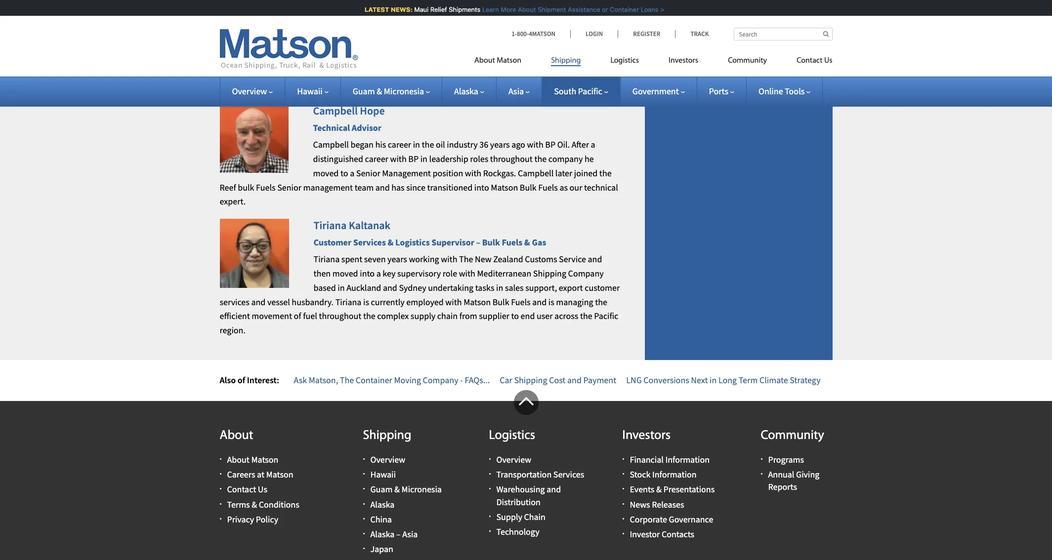 Task type: describe. For each thing, give the bounding box(es) containing it.
joined inside 'campbell began his career in the oil industry 36 years ago with bp oil. after a distinguished career with bp in leadership roles throughout the company he moved to a senior management position with rockgas. campbell later joined the reef bulk fuels senior management team and has since transitioned into matson bulk fuels as our technical expert.'
[[574, 167, 598, 179]]

and right mbf
[[298, 53, 312, 64]]

car shipping cost and payment
[[500, 375, 616, 386]]

fuels.
[[406, 24, 428, 36]]

a inside michael joined the fuel industry in 2006 and since then has performed several key roles within matson bulk fuels. previously he was part of the reef bulk fuels management team. his current role sees him overseeing the day to day management of mbf and looking after our key customers. he currently works across a diverse range of markets and customers utilizing his broad networks and expertise in the region with regards to fuel supply, trade, economic development and politics.
[[532, 53, 536, 64]]

has inside 'campbell began his career in the oil industry 36 years ago with bp oil. after a distinguished career with bp in leadership roles throughout the company he moved to a senior management position with rockgas. campbell later joined the reef bulk fuels senior management team and has since transitioned into matson bulk fuels as our technical expert.'
[[391, 182, 405, 193]]

alaska link for china link
[[370, 499, 395, 510]]

800-
[[517, 30, 529, 38]]

0 vertical spatial –
[[476, 236, 480, 248]]

cost
[[549, 375, 566, 386]]

with right ago
[[527, 139, 543, 150]]

technical advisor
[[313, 122, 382, 133]]

tiriana for spent
[[314, 254, 340, 265]]

1 vertical spatial career
[[365, 153, 388, 165]]

stock information link
[[630, 469, 697, 480]]

hope
[[360, 104, 385, 118]]

loans
[[636, 5, 654, 13]]

to up south on the right top
[[560, 67, 568, 78]]

or
[[597, 5, 603, 13]]

after
[[344, 53, 361, 64]]

2 vertical spatial alaska
[[370, 529, 395, 540]]

matson right 'at'
[[266, 469, 293, 480]]

shipping inside top menu 'navigation'
[[551, 57, 581, 65]]

of left mbf
[[271, 53, 278, 64]]

fuel inside tiriana spent seven years working with the new zealand customs service and then moved into a key supervisory role with mediterranean shipping company based in auckland and sydney undertaking tasks in sales support, export customer services and vessel husbandry. tiriana is currently employed with matson bulk fuels and is managing the efficient movement of fuel throughout the complex supply chain from supplier to end user across the pacific region.
[[303, 311, 317, 322]]

and inside overview transportation services warehousing and distribution supply chain technology
[[547, 484, 561, 495]]

governance
[[669, 514, 713, 525]]

about matson link for "careers at matson" link
[[227, 454, 278, 465]]

region.
[[220, 325, 246, 336]]

0 vertical spatial management
[[314, 39, 363, 50]]

technical
[[584, 182, 618, 193]]

0 vertical spatial guam
[[353, 85, 375, 97]]

supervisor
[[432, 236, 474, 248]]

a down distinguished
[[350, 167, 354, 179]]

campbell for began
[[313, 139, 349, 150]]

pacific inside tiriana spent seven years working with the new zealand customs service and then moved into a key supervisory role with mediterranean shipping company based in auckland and sydney undertaking tasks in sales support, export customer services and vessel husbandry. tiriana is currently employed with matson bulk fuels and is managing the efficient movement of fuel throughout the complex supply chain from supplier to end user across the pacific region.
[[594, 311, 618, 322]]

logistics inside top menu 'navigation'
[[611, 57, 639, 65]]

climate
[[759, 375, 788, 386]]

0 vertical spatial alaska
[[454, 85, 478, 97]]

financial information link
[[630, 454, 710, 465]]

to inside 'campbell began his career in the oil industry 36 years ago with bp oil. after a distinguished career with bp in leadership roles throughout the company he moved to a senior management position with rockgas. campbell later joined the reef bulk fuels senior management team and has since transitioned into matson bulk fuels as our technical expert.'
[[340, 167, 348, 179]]

across inside tiriana spent seven years working with the new zealand customs service and then moved into a key supervisory role with mediterranean shipping company based in auckland and sydney undertaking tasks in sales support, export customer services and vessel husbandry. tiriana is currently employed with matson bulk fuels and is managing the efficient movement of fuel throughout the complex supply chain from supplier to end user across the pacific region.
[[554, 311, 578, 322]]

end
[[521, 311, 535, 322]]

currently inside michael joined the fuel industry in 2006 and since then has performed several key roles within matson bulk fuels. previously he was part of the reef bulk fuels management team. his current role sees him overseeing the day to day management of mbf and looking after our key customers. he currently works across a diverse range of markets and customers utilizing his broad networks and expertise in the region with regards to fuel supply, trade, economic development and politics.
[[447, 53, 480, 64]]

conditions
[[259, 499, 299, 510]]

supply
[[496, 511, 522, 523]]

us inside top menu 'navigation'
[[824, 57, 832, 65]]

region
[[487, 67, 511, 78]]

matson inside tiriana spent seven years working with the new zealand customs service and then moved into a key supervisory role with mediterranean shipping company based in auckland and sydney undertaking tasks in sales support, export customer services and vessel husbandry. tiriana is currently employed with matson bulk fuels and is managing the efficient movement of fuel throughout the complex supply chain from supplier to end user across the pacific region.
[[464, 296, 491, 308]]

position
[[433, 167, 463, 179]]

matson,
[[309, 375, 338, 386]]

undertaking
[[428, 282, 473, 293]]

of inside tiriana spent seven years working with the new zealand customs service and then moved into a key supervisory role with mediterranean shipping company based in auckland and sydney undertaking tasks in sales support, export customer services and vessel husbandry. tiriana is currently employed with matson bulk fuels and is managing the efficient movement of fuel throughout the complex supply chain from supplier to end user across the pacific region.
[[294, 311, 301, 322]]

top menu navigation
[[474, 52, 832, 72]]

events
[[630, 484, 654, 495]]

investors inside footer
[[622, 429, 671, 443]]

maui
[[409, 5, 424, 13]]

contact us
[[797, 57, 832, 65]]

services inside overview transportation services warehousing and distribution supply chain technology
[[553, 469, 584, 480]]

and down utilizing
[[333, 81, 347, 93]]

programs
[[768, 454, 804, 465]]

oil
[[436, 139, 445, 150]]

industry inside michael joined the fuel industry in 2006 and since then has performed several key roles within matson bulk fuels. previously he was part of the reef bulk fuels management team. his current role sees him overseeing the day to day management of mbf and looking after our key customers. he currently works across a diverse range of markets and customers utilizing his broad networks and expertise in the region with regards to fuel supply, trade, economic development and politics.
[[399, 10, 430, 21]]

1 vertical spatial management
[[220, 53, 269, 64]]

and right cost
[[567, 375, 582, 386]]

0 vertical spatial pacific
[[578, 85, 602, 97]]

and down customers.
[[412, 67, 427, 78]]

working
[[409, 254, 439, 265]]

moved inside 'campbell began his career in the oil industry 36 years ago with bp oil. after a distinguished career with bp in leadership roles throughout the company he moved to a senior management position with rockgas. campbell later joined the reef bulk fuels senior management team and has since transitioned into matson bulk fuels as our technical expert.'
[[313, 167, 339, 179]]

2 day from the left
[[562, 39, 576, 50]]

networks
[[376, 67, 411, 78]]

south pacific
[[554, 85, 602, 97]]

with down the undertaking
[[445, 296, 462, 308]]

role inside michael joined the fuel industry in 2006 and since then has performed several key roles within matson bulk fuels. previously he was part of the reef bulk fuels management team. his current role sees him overseeing the day to day management of mbf and looking after our key customers. he currently works across a diverse range of markets and customers utilizing his broad networks and expertise in the region with regards to fuel supply, trade, economic development and politics.
[[431, 39, 445, 50]]

1 day from the left
[[537, 39, 551, 50]]

overview for overview
[[232, 85, 267, 97]]

his inside michael joined the fuel industry in 2006 and since then has performed several key roles within matson bulk fuels. previously he was part of the reef bulk fuels management team. his current role sees him overseeing the day to day management of mbf and looking after our key customers. he currently works across a diverse range of markets and customers utilizing his broad networks and expertise in the region with regards to fuel supply, trade, economic development and politics.
[[340, 67, 350, 78]]

about matson careers at matson contact us terms & conditions privacy policy
[[227, 454, 299, 525]]

transportation
[[496, 469, 552, 480]]

and left sydney
[[383, 282, 397, 293]]

0 vertical spatial hawaii
[[297, 85, 323, 97]]

in left sales
[[496, 282, 503, 293]]

expert.
[[220, 196, 246, 207]]

matson inside 'campbell began his career in the oil industry 36 years ago with bp oil. after a distinguished career with bp in leadership roles throughout the company he moved to a senior management position with rockgas. campbell later joined the reef bulk fuels senior management team and has since transitioned into matson bulk fuels as our technical expert.'
[[491, 182, 518, 193]]

1 horizontal spatial bp
[[545, 139, 555, 150]]

& left gas
[[524, 236, 530, 248]]

shipments
[[444, 5, 476, 13]]

& inside about matson careers at matson contact us terms & conditions privacy policy
[[252, 499, 257, 510]]

-
[[460, 375, 463, 386]]

& inside overview hawaii guam & micronesia alaska china alaska – asia japan
[[394, 484, 400, 495]]

matson inside michael joined the fuel industry in 2006 and since then has performed several key roles within matson bulk fuels. previously he was part of the reef bulk fuels management team. his current role sees him overseeing the day to day management of mbf and looking after our key customers. he currently works across a diverse range of markets and customers utilizing his broad networks and expertise in the region with regards to fuel supply, trade, economic development and politics.
[[359, 24, 386, 36]]

the left the complex at the left bottom of page
[[363, 311, 375, 322]]

investor contacts link
[[630, 529, 694, 540]]

shipping link
[[536, 52, 596, 72]]

michael
[[314, 10, 342, 21]]

4matson
[[529, 30, 555, 38]]

utilizing
[[308, 67, 338, 78]]

key inside tiriana spent seven years working with the new zealand customs service and then moved into a key supervisory role with mediterranean shipping company based in auckland and sydney undertaking tasks in sales support, export customer services and vessel husbandry. tiriana is currently employed with matson bulk fuels and is managing the efficient movement of fuel throughout the complex supply chain from supplier to end user across the pacific region.
[[383, 268, 396, 279]]

0 vertical spatial fuel
[[383, 10, 397, 21]]

and right 2006
[[460, 10, 474, 21]]

& up 'hope' at top left
[[377, 85, 382, 97]]

relief
[[426, 5, 442, 13]]

tasks
[[475, 282, 494, 293]]

policy
[[256, 514, 278, 525]]

guam & micronesia link for hawaii link for asia link at the top of the page
[[353, 85, 430, 97]]

customs
[[525, 254, 557, 265]]

roles inside michael joined the fuel industry in 2006 and since then has performed several key roles within matson bulk fuels. previously he was part of the reef bulk fuels management team. his current role sees him overseeing the day to day management of mbf and looking after our key customers. he currently works across a diverse range of markets and customers utilizing his broad networks and expertise in the region with regards to fuel supply, trade, economic development and politics.
[[314, 24, 332, 36]]

corporate
[[630, 514, 667, 525]]

assistance
[[563, 5, 595, 13]]

latest
[[360, 5, 384, 13]]

login
[[586, 30, 603, 38]]

bulk
[[238, 182, 254, 193]]

shipment
[[533, 5, 561, 13]]

of up 'supply,'
[[589, 53, 597, 64]]

news
[[630, 499, 650, 510]]

company
[[548, 153, 583, 165]]

online tools
[[759, 85, 805, 97]]

contact inside about matson careers at matson contact us terms & conditions privacy policy
[[227, 484, 256, 495]]

the left "company"
[[534, 153, 547, 165]]

1 vertical spatial information
[[652, 469, 697, 480]]

annual giving reports link
[[768, 469, 819, 493]]

company inside tiriana spent seven years working with the new zealand customs service and then moved into a key supervisory role with mediterranean shipping company based in auckland and sydney undertaking tasks in sales support, export customer services and vessel husbandry. tiriana is currently employed with matson bulk fuels and is managing the efficient movement of fuel throughout the complex supply chain from supplier to end user across the pacific region.
[[568, 268, 604, 279]]

us inside about matson careers at matson contact us terms & conditions privacy policy
[[258, 484, 267, 495]]

0 vertical spatial contact us link
[[782, 52, 832, 72]]

and inside 'campbell began his career in the oil industry 36 years ago with bp oil. after a distinguished career with bp in leadership roles throughout the company he moved to a senior management position with rockgas. campbell later joined the reef bulk fuels senior management team and has since transitioned into matson bulk fuels as our technical expert.'
[[375, 182, 390, 193]]

with down new
[[459, 268, 475, 279]]

lng
[[626, 375, 642, 386]]

management inside 'campbell began his career in the oil industry 36 years ago with bp oil. after a distinguished career with bp in leadership roles throughout the company he moved to a senior management position with rockgas. campbell later joined the reef bulk fuels senior management team and has since transitioned into matson bulk fuels as our technical expert.'
[[303, 182, 353, 193]]

the down managing
[[580, 311, 592, 322]]

0 vertical spatial micronesia
[[384, 85, 424, 97]]

in right next
[[710, 375, 717, 386]]

and up economic
[[252, 67, 266, 78]]

china
[[370, 514, 392, 525]]

overseeing
[[481, 39, 521, 50]]

the right 1-
[[524, 24, 536, 36]]

since inside 'campbell began his career in the oil industry 36 years ago with bp oil. after a distinguished career with bp in leadership roles throughout the company he moved to a senior management position with rockgas. campbell later joined the reef bulk fuels senior management team and has since transitioned into matson bulk fuels as our technical expert.'
[[406, 182, 425, 193]]

him
[[465, 39, 479, 50]]

fuels left "as"
[[538, 182, 558, 193]]

overview for overview transportation services warehousing and distribution supply chain technology
[[496, 454, 531, 465]]

news releases link
[[630, 499, 684, 510]]

search image
[[823, 31, 829, 37]]

trade,
[[220, 81, 242, 93]]

lng conversions next in long term climate strategy link
[[626, 375, 821, 386]]

supply chain link
[[496, 511, 546, 523]]

warehousing and distribution link
[[496, 484, 561, 508]]

technology link
[[496, 526, 539, 538]]

hawaii inside overview hawaii guam & micronesia alaska china alaska – asia japan
[[370, 469, 396, 480]]

0 horizontal spatial company
[[423, 375, 458, 386]]

1 vertical spatial key
[[377, 53, 390, 64]]

overview link for logistics
[[496, 454, 531, 465]]

blue matson logo with ocean, shipping, truck, rail and logistics written beneath it. image
[[220, 29, 358, 70]]

transitioned
[[427, 182, 473, 193]]

1 vertical spatial container
[[356, 375, 392, 386]]

of right part at the left top of page
[[515, 24, 522, 36]]

husbandry.
[[292, 296, 334, 308]]

track link
[[675, 30, 709, 38]]

based
[[314, 282, 336, 293]]

user
[[537, 311, 553, 322]]

his
[[388, 39, 400, 50]]

oil.
[[557, 139, 570, 150]]

1 vertical spatial alaska
[[370, 499, 395, 510]]

to up diverse
[[553, 39, 560, 50]]

in right the expertise
[[464, 67, 471, 78]]

looking
[[314, 53, 342, 64]]

alaska – asia link
[[370, 529, 418, 540]]

guam inside overview hawaii guam & micronesia alaska china alaska – asia japan
[[370, 484, 393, 495]]

supply,
[[586, 67, 613, 78]]

shipping inside footer
[[363, 429, 411, 443]]

0 horizontal spatial services
[[353, 236, 386, 248]]

about matson link for shipping link
[[474, 52, 536, 72]]

the left the news:
[[369, 10, 382, 21]]

also
[[220, 375, 236, 386]]

news:
[[386, 5, 408, 13]]

fuels up zealand
[[502, 236, 522, 248]]

the up the 'technical'
[[599, 167, 612, 179]]

tiriana spent seven years working with the new zealand customs service and then moved into a key supervisory role with mediterranean shipping company based in auckland and sydney undertaking tasks in sales support, export customer services and vessel husbandry. tiriana is currently employed with matson bulk fuels and is managing the efficient movement of fuel throughout the complex supply chain from supplier to end user across the pacific region.
[[220, 254, 620, 336]]

1 horizontal spatial senior
[[356, 167, 380, 179]]

matson up 'at'
[[251, 454, 278, 465]]

careers
[[227, 469, 255, 480]]

with down supervisor
[[441, 254, 457, 265]]

0 vertical spatial key
[[600, 10, 613, 21]]

& down kaltanak
[[388, 236, 394, 248]]

1 vertical spatial contact us link
[[227, 484, 267, 495]]

Search search field
[[734, 28, 832, 41]]

guam & micronesia link for hawaii link corresponding to china link
[[370, 484, 442, 495]]

the left 'oil'
[[422, 139, 434, 150]]

ago
[[512, 139, 525, 150]]

bulk up his
[[388, 24, 404, 36]]

and up the movement
[[251, 296, 266, 308]]

terms & conditions link
[[227, 499, 299, 510]]

investors link
[[654, 52, 713, 72]]

0 horizontal spatial the
[[340, 375, 354, 386]]

works
[[482, 53, 504, 64]]



Task type: locate. For each thing, give the bounding box(es) containing it.
0 horizontal spatial about matson link
[[227, 454, 278, 465]]

years right seven
[[387, 254, 407, 265]]

1 horizontal spatial the
[[459, 254, 473, 265]]

0 vertical spatial since
[[476, 10, 495, 21]]

next
[[691, 375, 708, 386]]

has down management
[[391, 182, 405, 193]]

currently down 'sees'
[[447, 53, 480, 64]]

the down customer
[[595, 296, 607, 308]]

& up the privacy policy "link"
[[252, 499, 257, 510]]

1 horizontal spatial overview
[[370, 454, 405, 465]]

0 horizontal spatial container
[[356, 375, 392, 386]]

hawaii link
[[297, 85, 328, 97], [370, 469, 396, 480]]

lng conversions next in long term climate strategy
[[626, 375, 821, 386]]

login link
[[570, 30, 618, 38]]

bp left oil. in the right of the page
[[545, 139, 555, 150]]

his right began
[[375, 139, 386, 150]]

– inside overview hawaii guam & micronesia alaska china alaska – asia japan
[[396, 529, 401, 540]]

community inside footer
[[761, 429, 824, 443]]

industry inside 'campbell began his career in the oil industry 36 years ago with bp oil. after a distinguished career with bp in leadership roles throughout the company he moved to a senior management position with rockgas. campbell later joined the reef bulk fuels senior management team and has since transitioned into matson bulk fuels as our technical expert.'
[[447, 139, 478, 150]]

0 horizontal spatial hawaii link
[[297, 85, 328, 97]]

1 vertical spatial senior
[[277, 182, 301, 193]]

joined
[[344, 10, 367, 21], [574, 167, 598, 179]]

our right "as"
[[570, 182, 582, 193]]

None search field
[[734, 28, 832, 41]]

contacts
[[662, 529, 694, 540]]

roles down 36
[[470, 153, 488, 165]]

1 vertical spatial company
[[423, 375, 458, 386]]

footer
[[0, 390, 1052, 560]]

36
[[480, 139, 488, 150]]

support,
[[525, 282, 557, 293]]

overview link
[[232, 85, 273, 97], [370, 454, 405, 465], [496, 454, 531, 465]]

a right after
[[591, 139, 595, 150]]

shipping inside tiriana spent seven years working with the new zealand customs service and then moved into a key supervisory role with mediterranean shipping company based in auckland and sydney undertaking tasks in sales support, export customer services and vessel husbandry. tiriana is currently employed with matson bulk fuels and is managing the efficient movement of fuel throughout the complex supply chain from supplier to end user across the pacific region.
[[533, 268, 566, 279]]

moving
[[394, 375, 421, 386]]

reef inside michael joined the fuel industry in 2006 and since then has performed several key roles within matson bulk fuels. previously he was part of the reef bulk fuels management team. his current role sees him overseeing the day to day management of mbf and looking after our key customers. he currently works across a diverse range of markets and customers utilizing his broad networks and expertise in the region with regards to fuel supply, trade, economic development and politics.
[[538, 24, 554, 36]]

0 horizontal spatial reef
[[220, 182, 236, 193]]

2 horizontal spatial fuel
[[570, 67, 584, 78]]

about for about matson
[[474, 57, 495, 65]]

1 vertical spatial –
[[396, 529, 401, 540]]

day down 4matson
[[537, 39, 551, 50]]

bulk inside 'campbell began his career in the oil industry 36 years ago with bp oil. after a distinguished career with bp in leadership roles throughout the company he moved to a senior management position with rockgas. campbell later joined the reef bulk fuels senior management team and has since transitioned into matson bulk fuels as our technical expert.'
[[520, 182, 537, 193]]

1 vertical spatial roles
[[470, 153, 488, 165]]

1 vertical spatial pacific
[[594, 311, 618, 322]]

he down after
[[585, 153, 594, 165]]

sales
[[505, 282, 524, 293]]

campbell for hope
[[313, 104, 358, 118]]

1 vertical spatial role
[[443, 268, 457, 279]]

0 vertical spatial logistics
[[611, 57, 639, 65]]

1 is from the left
[[363, 296, 369, 308]]

0 horizontal spatial throughout
[[319, 311, 361, 322]]

to down distinguished
[[340, 167, 348, 179]]

our inside 'campbell began his career in the oil industry 36 years ago with bp oil. after a distinguished career with bp in leadership roles throughout the company he moved to a senior management position with rockgas. campbell later joined the reef bulk fuels senior management team and has since transitioned into matson bulk fuels as our technical expert.'
[[570, 182, 582, 193]]

1 horizontal spatial has
[[516, 10, 529, 21]]

role inside tiriana spent seven years working with the new zealand customs service and then moved into a key supervisory role with mediterranean shipping company based in auckland and sydney undertaking tasks in sales support, export customer services and vessel husbandry. tiriana is currently employed with matson bulk fuels and is managing the efficient movement of fuel throughout the complex supply chain from supplier to end user across the pacific region.
[[443, 268, 457, 279]]

in right based
[[338, 282, 345, 293]]

has inside michael joined the fuel industry in 2006 and since then has performed several key roles within matson bulk fuels. previously he was part of the reef bulk fuels management team. his current role sees him overseeing the day to day management of mbf and looking after our key customers. he currently works across a diverse range of markets and customers utilizing his broad networks and expertise in the region with regards to fuel supply, trade, economic development and politics.
[[516, 10, 529, 21]]

1 horizontal spatial fuel
[[383, 10, 397, 21]]

to left end on the bottom
[[511, 311, 519, 322]]

sees
[[447, 39, 463, 50]]

advisor
[[352, 122, 382, 133]]

1 horizontal spatial since
[[476, 10, 495, 21]]

overview for overview hawaii guam & micronesia alaska china alaska – asia japan
[[370, 454, 405, 465]]

career up management
[[388, 139, 411, 150]]

key down "team."
[[377, 53, 390, 64]]

0 horizontal spatial his
[[340, 67, 350, 78]]

company down service on the top of page
[[568, 268, 604, 279]]

0 vertical spatial tiriana
[[314, 219, 347, 232]]

guam down broad
[[353, 85, 375, 97]]

ask matson, the container moving company - faqs... link
[[294, 375, 490, 386]]

micronesia inside overview hawaii guam & micronesia alaska china alaska – asia japan
[[402, 484, 442, 495]]

his inside 'campbell began his career in the oil industry 36 years ago with bp oil. after a distinguished career with bp in leadership roles throughout the company he moved to a senior management position with rockgas. campbell later joined the reef bulk fuels senior management team and has since transitioned into matson bulk fuels as our technical expert.'
[[375, 139, 386, 150]]

across down the overseeing
[[506, 53, 530, 64]]

performed
[[531, 10, 570, 21]]

bulk up supplier
[[493, 296, 509, 308]]

1 horizontal spatial day
[[562, 39, 576, 50]]

asia link
[[508, 85, 530, 97]]

tiriana up customer in the left top of the page
[[314, 219, 347, 232]]

alaska up japan at the bottom
[[370, 529, 395, 540]]

0 vertical spatial community
[[728, 57, 767, 65]]

1 horizontal spatial throughout
[[490, 153, 533, 165]]

0 horizontal spatial into
[[360, 268, 375, 279]]

0 vertical spatial information
[[665, 454, 710, 465]]

0 vertical spatial into
[[474, 182, 489, 193]]

years inside tiriana spent seven years working with the new zealand customs service and then moved into a key supervisory role with mediterranean shipping company based in auckland and sydney undertaking tasks in sales support, export customer services and vessel husbandry. tiriana is currently employed with matson bulk fuels and is managing the efficient movement of fuel throughout the complex supply chain from supplier to end user across the pacific region.
[[387, 254, 407, 265]]

current
[[401, 39, 429, 50]]

0 horizontal spatial hawaii
[[297, 85, 323, 97]]

the left new
[[459, 254, 473, 265]]

currently inside tiriana spent seven years working with the new zealand customs service and then moved into a key supervisory role with mediterranean shipping company based in auckland and sydney undertaking tasks in sales support, export customer services and vessel husbandry. tiriana is currently employed with matson bulk fuels and is managing the efficient movement of fuel throughout the complex supply chain from supplier to end user across the pacific region.
[[371, 296, 405, 308]]

1 horizontal spatial about matson link
[[474, 52, 536, 72]]

1 vertical spatial the
[[340, 375, 354, 386]]

into inside 'campbell began his career in the oil industry 36 years ago with bp oil. after a distinguished career with bp in leadership roles throughout the company he moved to a senior management position with rockgas. campbell later joined the reef bulk fuels senior management team and has since transitioned into matson bulk fuels as our technical expert.'
[[474, 182, 489, 193]]

1 vertical spatial about matson link
[[227, 454, 278, 465]]

the down 1-800-4matson
[[523, 39, 536, 50]]

gas
[[532, 236, 546, 248]]

0 horizontal spatial overview link
[[232, 85, 273, 97]]

1 vertical spatial logistics
[[395, 236, 430, 248]]

0 vertical spatial contact
[[797, 57, 823, 65]]

1 horizontal spatial he
[[585, 153, 594, 165]]

ask matson, the container moving company - faqs...
[[294, 375, 490, 386]]

1 horizontal spatial into
[[474, 182, 489, 193]]

1 vertical spatial guam & micronesia link
[[370, 484, 442, 495]]

container
[[605, 5, 634, 13], [356, 375, 392, 386]]

1-
[[512, 30, 517, 38]]

0 vertical spatial the
[[459, 254, 473, 265]]

logistics up 'supply,'
[[611, 57, 639, 65]]

container right 'or'
[[605, 5, 634, 13]]

about inside about matson careers at matson contact us terms & conditions privacy policy
[[227, 454, 250, 465]]

his down after
[[340, 67, 350, 78]]

the right matson,
[[340, 375, 354, 386]]

about
[[513, 5, 531, 13], [474, 57, 495, 65], [220, 429, 253, 443], [227, 454, 250, 465]]

bulk down performed
[[556, 24, 573, 36]]

to inside tiriana spent seven years working with the new zealand customs service and then moved into a key supervisory role with mediterranean shipping company based in auckland and sydney undertaking tasks in sales support, export customer services and vessel husbandry. tiriana is currently employed with matson bulk fuels and is managing the efficient movement of fuel throughout the complex supply chain from supplier to end user across the pacific region.
[[511, 311, 519, 322]]

in left 2006
[[432, 10, 439, 21]]

joined up within
[[344, 10, 367, 21]]

then up based
[[314, 268, 331, 279]]

management
[[382, 167, 431, 179]]

with inside michael joined the fuel industry in 2006 and since then has performed several key roles within matson bulk fuels. previously he was part of the reef bulk fuels management team. his current role sees him overseeing the day to day management of mbf and looking after our key customers. he currently works across a diverse range of markets and customers utilizing his broad networks and expertise in the region with regards to fuel supply, trade, economic development and politics.
[[513, 67, 529, 78]]

campbell left later
[[518, 167, 554, 179]]

also of interest:
[[220, 375, 279, 386]]

0 vertical spatial company
[[568, 268, 604, 279]]

across inside michael joined the fuel industry in 2006 and since then has performed several key roles within matson bulk fuels. previously he was part of the reef bulk fuels management team. his current role sees him overseeing the day to day management of mbf and looking after our key customers. he currently works across a diverse range of markets and customers utilizing his broad networks and expertise in the region with regards to fuel supply, trade, economic development and politics.
[[506, 53, 530, 64]]

0 vertical spatial then
[[497, 10, 514, 21]]

1 vertical spatial micronesia
[[402, 484, 442, 495]]

careers at matson link
[[227, 469, 293, 480]]

matson inside top menu 'navigation'
[[497, 57, 521, 65]]

throughout inside tiriana spent seven years working with the new zealand customs service and then moved into a key supervisory role with mediterranean shipping company based in auckland and sydney undertaking tasks in sales support, export customer services and vessel husbandry. tiriana is currently employed with matson bulk fuels and is managing the efficient movement of fuel throughout the complex supply chain from supplier to end user across the pacific region.
[[319, 311, 361, 322]]

0 vertical spatial reef
[[538, 24, 554, 36]]

mbf
[[280, 53, 296, 64]]

tiriana down customer in the left top of the page
[[314, 254, 340, 265]]

1 horizontal spatial across
[[554, 311, 578, 322]]

investors inside investors link
[[669, 57, 698, 65]]

alaska link down the expertise
[[454, 85, 484, 97]]

began
[[351, 139, 374, 150]]

currently
[[447, 53, 480, 64], [371, 296, 405, 308]]

0 vertical spatial investors
[[669, 57, 698, 65]]

kaltanak
[[349, 219, 390, 232]]

leadership
[[429, 153, 468, 165]]

matson down 'rockgas.'
[[491, 182, 518, 193]]

bulk left "as"
[[520, 182, 537, 193]]

reef down performed
[[538, 24, 554, 36]]

chain
[[524, 511, 546, 523]]

& up the alaska – asia link
[[394, 484, 400, 495]]

0 vertical spatial career
[[388, 139, 411, 150]]

1 vertical spatial across
[[554, 311, 578, 322]]

fuels right the bulk
[[256, 182, 276, 193]]

0 horizontal spatial fuel
[[303, 311, 317, 322]]

contact up tools
[[797, 57, 823, 65]]

1 vertical spatial moved
[[332, 268, 358, 279]]

1 horizontal spatial contact
[[797, 57, 823, 65]]

0 horizontal spatial us
[[258, 484, 267, 495]]

0 vertical spatial us
[[824, 57, 832, 65]]

he inside 'campbell began his career in the oil industry 36 years ago with bp oil. after a distinguished career with bp in leadership roles throughout the company he moved to a senior management position with rockgas. campbell later joined the reef bulk fuels senior management team and has since transitioned into matson bulk fuels as our technical expert.'
[[585, 153, 594, 165]]

bulk up new
[[482, 236, 500, 248]]

across down managing
[[554, 311, 578, 322]]

0 vertical spatial his
[[340, 67, 350, 78]]

then inside tiriana spent seven years working with the new zealand customs service and then moved into a key supervisory role with mediterranean shipping company based in auckland and sydney undertaking tasks in sales support, export customer services and vessel husbandry. tiriana is currently employed with matson bulk fuels and is managing the efficient movement of fuel throughout the complex supply chain from supplier to end user across the pacific region.
[[314, 268, 331, 279]]

1 vertical spatial asia
[[402, 529, 418, 540]]

into inside tiriana spent seven years working with the new zealand customs service and then moved into a key supervisory role with mediterranean shipping company based in auckland and sydney undertaking tasks in sales support, export customer services and vessel husbandry. tiriana is currently employed with matson bulk fuels and is managing the efficient movement of fuel throughout the complex supply chain from supplier to end user across the pacific region.
[[360, 268, 375, 279]]

fuel
[[383, 10, 397, 21], [570, 67, 584, 78], [303, 311, 317, 322]]

0 vertical spatial about matson link
[[474, 52, 536, 72]]

–
[[476, 236, 480, 248], [396, 529, 401, 540]]

with up asia link at the top of the page
[[513, 67, 529, 78]]

overview inside overview transportation services warehousing and distribution supply chain technology
[[496, 454, 531, 465]]

financial information stock information events & presentations news releases corporate governance investor contacts
[[630, 454, 715, 540]]

1 vertical spatial bp
[[408, 153, 419, 165]]

a
[[532, 53, 536, 64], [591, 139, 595, 150], [350, 167, 354, 179], [376, 268, 381, 279]]

south
[[554, 85, 576, 97]]

fuels inside tiriana spent seven years working with the new zealand customs service and then moved into a key supervisory role with mediterranean shipping company based in auckland and sydney undertaking tasks in sales support, export customer services and vessel husbandry. tiriana is currently employed with matson bulk fuels and is managing the efficient movement of fuel throughout the complex supply chain from supplier to end user across the pacific region.
[[511, 296, 531, 308]]

about matson link down the overseeing
[[474, 52, 536, 72]]

reef inside 'campbell began his career in the oil industry 36 years ago with bp oil. after a distinguished career with bp in leadership roles throughout the company he moved to a senior management position with rockgas. campbell later joined the reef bulk fuels senior management team and has since transitioned into matson bulk fuels as our technical expert.'
[[220, 182, 236, 193]]

contact inside top menu 'navigation'
[[797, 57, 823, 65]]

hawaii link for china link
[[370, 469, 396, 480]]

2 vertical spatial campbell
[[518, 167, 554, 179]]

investors up the financial
[[622, 429, 671, 443]]

0 vertical spatial has
[[516, 10, 529, 21]]

seven
[[364, 254, 386, 265]]

and down support,
[[532, 296, 547, 308]]

hawaii link for asia link at the top of the page
[[297, 85, 328, 97]]

0 horizontal spatial years
[[387, 254, 407, 265]]

of right also on the left
[[238, 375, 245, 386]]

community inside top menu 'navigation'
[[728, 57, 767, 65]]

about matson link
[[474, 52, 536, 72], [227, 454, 278, 465]]

from
[[459, 311, 477, 322]]

0 vertical spatial services
[[353, 236, 386, 248]]

community
[[728, 57, 767, 65], [761, 429, 824, 443]]

contact us link down careers
[[227, 484, 267, 495]]

alaska link for asia link at the top of the page
[[454, 85, 484, 97]]

auckland
[[347, 282, 381, 293]]

logistics link
[[596, 52, 654, 72]]

transportation services link
[[496, 469, 584, 480]]

with up management
[[390, 153, 407, 165]]

2 vertical spatial fuel
[[303, 311, 317, 322]]

china link
[[370, 514, 392, 525]]

1 vertical spatial he
[[585, 153, 594, 165]]

customers
[[268, 67, 306, 78]]

has up 800-
[[516, 10, 529, 21]]

our
[[363, 53, 376, 64], [570, 182, 582, 193]]

1 horizontal spatial container
[[605, 5, 634, 13]]

& inside financial information stock information events & presentations news releases corporate governance investor contacts
[[656, 484, 662, 495]]

1 horizontal spatial industry
[[447, 139, 478, 150]]

years inside 'campbell began his career in the oil industry 36 years ago with bp oil. after a distinguished career with bp in leadership roles throughout the company he moved to a senior management position with rockgas. campbell later joined the reef bulk fuels senior management team and has since transitioned into matson bulk fuels as our technical expert.'
[[490, 139, 510, 150]]

reef
[[538, 24, 554, 36], [220, 182, 236, 193]]

with right position in the left top of the page
[[465, 167, 481, 179]]

1 horizontal spatial logistics
[[489, 429, 535, 443]]

0 horizontal spatial asia
[[402, 529, 418, 540]]

information up stock information link
[[665, 454, 710, 465]]

throughout down husbandry.
[[319, 311, 361, 322]]

senior right the bulk
[[277, 182, 301, 193]]

south pacific link
[[554, 85, 608, 97]]

1 vertical spatial contact
[[227, 484, 256, 495]]

at
[[257, 469, 264, 480]]

terms
[[227, 499, 250, 510]]

throughout inside 'campbell began his career in the oil industry 36 years ago with bp oil. after a distinguished career with bp in leadership roles throughout the company he moved to a senior management position with rockgas. campbell later joined the reef bulk fuels senior management team and has since transitioned into matson bulk fuels as our technical expert.'
[[490, 153, 533, 165]]

our inside michael joined the fuel industry in 2006 and since then has performed several key roles within matson bulk fuels. previously he was part of the reef bulk fuels management team. his current role sees him overseeing the day to day management of mbf and looking after our key customers. he currently works across a diverse range of markets and customers utilizing his broad networks and expertise in the region with regards to fuel supply, trade, economic development and politics.
[[363, 53, 376, 64]]

0 horizontal spatial contact
[[227, 484, 256, 495]]

roles inside 'campbell began his career in the oil industry 36 years ago with bp oil. after a distinguished career with bp in leadership roles throughout the company he moved to a senior management position with rockgas. campbell later joined the reef bulk fuels senior management team and has since transitioned into matson bulk fuels as our technical expert.'
[[470, 153, 488, 165]]

matson
[[359, 24, 386, 36], [497, 57, 521, 65], [491, 182, 518, 193], [464, 296, 491, 308], [251, 454, 278, 465], [266, 469, 293, 480]]

chain
[[437, 311, 458, 322]]

about matson link up "careers at matson" link
[[227, 454, 278, 465]]

0 vertical spatial guam & micronesia link
[[353, 85, 430, 97]]

overview
[[232, 85, 267, 97], [370, 454, 405, 465], [496, 454, 531, 465]]

he inside michael joined the fuel industry in 2006 and since then has performed several key roles within matson bulk fuels. previously he was part of the reef bulk fuels management team. his current role sees him overseeing the day to day management of mbf and looking after our key customers. he currently works across a diverse range of markets and customers utilizing his broad networks and expertise in the region with regards to fuel supply, trade, economic development and politics.
[[470, 24, 479, 36]]

tiriana for kaltanak
[[314, 219, 347, 232]]

contact
[[797, 57, 823, 65], [227, 484, 256, 495]]

customer
[[585, 282, 620, 293]]

investors down track link
[[669, 57, 698, 65]]

since
[[476, 10, 495, 21], [406, 182, 425, 193]]

logistics up working
[[395, 236, 430, 248]]

and right service on the top of page
[[588, 254, 602, 265]]

fuels down sales
[[511, 296, 531, 308]]

0 vertical spatial asia
[[508, 85, 524, 97]]

alaska
[[454, 85, 478, 97], [370, 499, 395, 510], [370, 529, 395, 540]]

0 horizontal spatial joined
[[344, 10, 367, 21]]

1 horizontal spatial services
[[553, 469, 584, 480]]

is up user
[[548, 296, 554, 308]]

ports
[[709, 85, 728, 97]]

1 vertical spatial since
[[406, 182, 425, 193]]

register
[[633, 30, 660, 38]]

in up management
[[420, 153, 427, 165]]

asia inside overview hawaii guam & micronesia alaska china alaska – asia japan
[[402, 529, 418, 540]]

career down began
[[365, 153, 388, 165]]

0 horizontal spatial –
[[396, 529, 401, 540]]

2 horizontal spatial overview
[[496, 454, 531, 465]]

& up "news releases" 'link'
[[656, 484, 662, 495]]

management down within
[[314, 39, 363, 50]]

role up he
[[431, 39, 445, 50]]

joined inside michael joined the fuel industry in 2006 and since then has performed several key roles within matson bulk fuels. previously he was part of the reef bulk fuels management team. his current role sees him overseeing the day to day management of mbf and looking after our key customers. he currently works across a diverse range of markets and customers utilizing his broad networks and expertise in the region with regards to fuel supply, trade, economic development and politics.
[[344, 10, 367, 21]]

pacific
[[578, 85, 602, 97], [594, 311, 618, 322]]

2 is from the left
[[548, 296, 554, 308]]

fuels inside michael joined the fuel industry in 2006 and since then has performed several key roles within matson bulk fuels. previously he was part of the reef bulk fuels management team. his current role sees him overseeing the day to day management of mbf and looking after our key customers. he currently works across a diverse range of markets and customers utilizing his broad networks and expertise in the region with regards to fuel supply, trade, economic development and politics.
[[575, 24, 594, 36]]

the inside tiriana spent seven years working with the new zealand customs service and then moved into a key supervisory role with mediterranean shipping company based in auckland and sydney undertaking tasks in sales support, export customer services and vessel husbandry. tiriana is currently employed with matson bulk fuels and is managing the efficient movement of fuel throughout the complex supply chain from supplier to end user across the pacific region.
[[459, 254, 473, 265]]

overview inside overview hawaii guam & micronesia alaska china alaska – asia japan
[[370, 454, 405, 465]]

technical
[[313, 122, 350, 133]]

matson down tasks
[[464, 296, 491, 308]]

1 horizontal spatial company
[[568, 268, 604, 279]]

his
[[340, 67, 350, 78], [375, 139, 386, 150]]

japan link
[[370, 544, 393, 555]]

1 vertical spatial tiriana
[[314, 254, 340, 265]]

in left 'oil'
[[413, 139, 420, 150]]

1 horizontal spatial hawaii link
[[370, 469, 396, 480]]

alaska link
[[454, 85, 484, 97], [370, 499, 395, 510]]

then
[[497, 10, 514, 21], [314, 268, 331, 279]]

1 horizontal spatial reef
[[538, 24, 554, 36]]

container left moving
[[356, 375, 392, 386]]

tiriana down auckland
[[335, 296, 361, 308]]

1 vertical spatial into
[[360, 268, 375, 279]]

to
[[553, 39, 560, 50], [560, 67, 568, 78], [340, 167, 348, 179], [511, 311, 519, 322]]

technology
[[496, 526, 539, 538]]

1 vertical spatial then
[[314, 268, 331, 279]]

car shipping cost and payment link
[[500, 375, 616, 386]]

asia
[[508, 85, 524, 97], [402, 529, 418, 540]]

0 horizontal spatial industry
[[399, 10, 430, 21]]

japan
[[370, 544, 393, 555]]

tools
[[785, 85, 805, 97]]

1-800-4matson
[[512, 30, 555, 38]]

a inside tiriana spent seven years working with the new zealand customs service and then moved into a key supervisory role with mediterranean shipping company based in auckland and sydney undertaking tasks in sales support, export customer services and vessel husbandry. tiriana is currently employed with matson bulk fuels and is managing the efficient movement of fuel throughout the complex supply chain from supplier to end user across the pacific region.
[[376, 268, 381, 279]]

section
[[632, 0, 845, 360]]

campbell began his career in the oil industry 36 years ago with bp oil. after a distinguished career with bp in leadership roles throughout the company he moved to a senior management position with rockgas. campbell later joined the reef bulk fuels senior management team and has since transitioned into matson bulk fuels as our technical expert.
[[220, 139, 618, 207]]

events & presentations link
[[630, 484, 715, 495]]

moved down spent
[[332, 268, 358, 279]]

since up was
[[476, 10, 495, 21]]

our up broad
[[363, 53, 376, 64]]

about for about
[[220, 429, 253, 443]]

0 vertical spatial joined
[[344, 10, 367, 21]]

the left region
[[473, 67, 485, 78]]

customer services & logistics supervisor – bulk fuels & gas
[[314, 236, 546, 248]]

since inside michael joined the fuel industry in 2006 and since then has performed several key roles within matson bulk fuels. previously he was part of the reef bulk fuels management team. his current role sees him overseeing the day to day management of mbf and looking after our key customers. he currently works across a diverse range of markets and customers utilizing his broad networks and expertise in the region with regards to fuel supply, trade, economic development and politics.
[[476, 10, 495, 21]]

warehousing
[[496, 484, 545, 495]]

0 vertical spatial role
[[431, 39, 445, 50]]

guam & micronesia link up china link
[[370, 484, 442, 495]]

privacy
[[227, 514, 254, 525]]

years right 36
[[490, 139, 510, 150]]

footer containing about
[[0, 390, 1052, 560]]

about inside "link"
[[474, 57, 495, 65]]

0 horizontal spatial across
[[506, 53, 530, 64]]

senior up team
[[356, 167, 380, 179]]

backtop image
[[514, 390, 538, 415]]

contact down careers
[[227, 484, 256, 495]]

then inside michael joined the fuel industry in 2006 and since then has performed several key roles within matson bulk fuels. previously he was part of the reef bulk fuels management team. his current role sees him overseeing the day to day management of mbf and looking after our key customers. he currently works across a diverse range of markets and customers utilizing his broad networks and expertise in the region with regards to fuel supply, trade, economic development and politics.
[[497, 10, 514, 21]]

hawaii up china
[[370, 469, 396, 480]]

moved inside tiriana spent seven years working with the new zealand customs service and then moved into a key supervisory role with mediterranean shipping company based in auckland and sydney undertaking tasks in sales support, export customer services and vessel husbandry. tiriana is currently employed with matson bulk fuels and is managing the efficient movement of fuel throughout the complex supply chain from supplier to end user across the pacific region.
[[332, 268, 358, 279]]

0 vertical spatial industry
[[399, 10, 430, 21]]

shipping
[[551, 57, 581, 65], [533, 268, 566, 279], [514, 375, 547, 386], [363, 429, 411, 443]]

0 vertical spatial bp
[[545, 139, 555, 150]]

0 horizontal spatial since
[[406, 182, 425, 193]]

overview link for shipping
[[370, 454, 405, 465]]

1 horizontal spatial joined
[[574, 167, 598, 179]]

overview transportation services warehousing and distribution supply chain technology
[[496, 454, 584, 538]]

2 vertical spatial tiriana
[[335, 296, 361, 308]]

information up events & presentations link at the right of page
[[652, 469, 697, 480]]

a left diverse
[[532, 53, 536, 64]]

logistics inside footer
[[489, 429, 535, 443]]

management up markets at the left of the page
[[220, 53, 269, 64]]

about for about matson careers at matson contact us terms & conditions privacy policy
[[227, 454, 250, 465]]

then up part at the left top of page
[[497, 10, 514, 21]]

supervisory
[[397, 268, 441, 279]]

1 vertical spatial fuel
[[570, 67, 584, 78]]

services
[[353, 236, 386, 248], [553, 469, 584, 480]]

1 horizontal spatial asia
[[508, 85, 524, 97]]

fuel down husbandry.
[[303, 311, 317, 322]]

bulk inside tiriana spent seven years working with the new zealand customs service and then moved into a key supervisory role with mediterranean shipping company based in auckland and sydney undertaking tasks in sales support, export customer services and vessel husbandry. tiriana is currently employed with matson bulk fuels and is managing the efficient movement of fuel throughout the complex supply chain from supplier to end user across the pacific region.
[[493, 296, 509, 308]]

0 horizontal spatial bp
[[408, 153, 419, 165]]

0 horizontal spatial alaska link
[[370, 499, 395, 510]]

programs annual giving reports
[[768, 454, 819, 493]]



Task type: vqa. For each thing, say whether or not it's contained in the screenshot.
vessels within the Largest Containership Built in U.S. Two Vessels Delivered 2018, 2019 Three Additional Ships Ordered For Delivery in 2026 and 2027 Capacity: 3,600 TEU Length: 850 Feet
no



